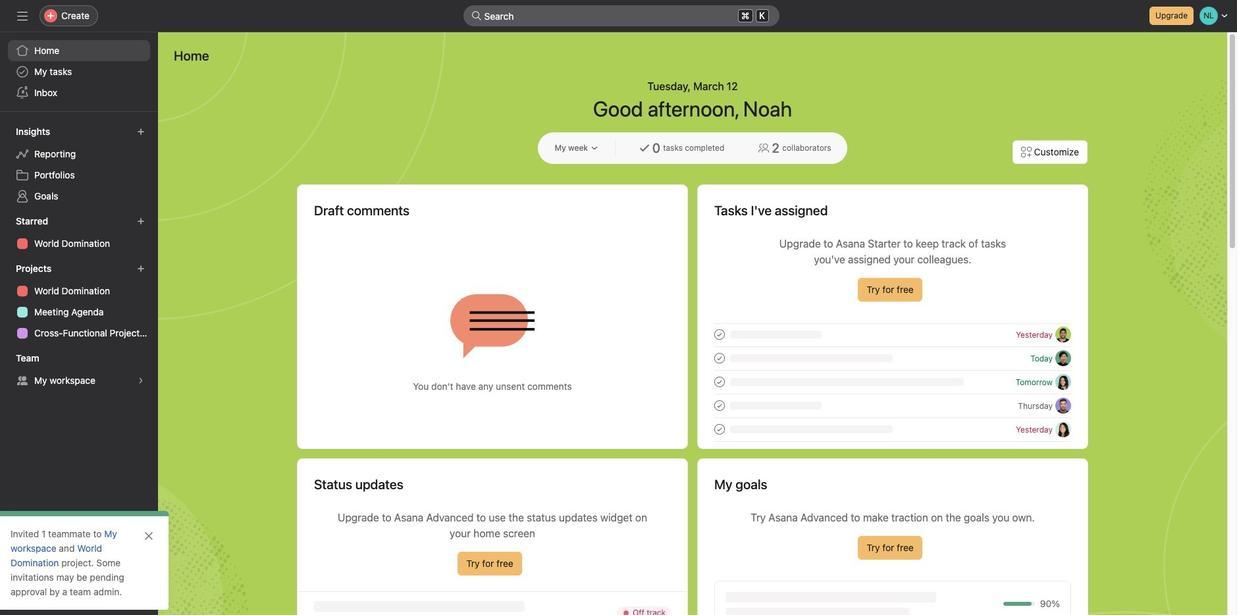 Task type: locate. For each thing, give the bounding box(es) containing it.
add items to starred image
[[137, 217, 145, 225]]

None field
[[463, 5, 779, 26]]

new insights image
[[137, 128, 145, 136]]

close image
[[144, 531, 154, 541]]

starred element
[[0, 209, 158, 257]]

teams element
[[0, 346, 158, 394]]

global element
[[0, 32, 158, 111]]

see details, my workspace image
[[137, 377, 145, 385]]



Task type: describe. For each thing, give the bounding box(es) containing it.
prominent image
[[471, 11, 482, 21]]

hide sidebar image
[[17, 11, 28, 21]]

projects element
[[0, 257, 158, 346]]

insights element
[[0, 120, 158, 209]]

new project or portfolio image
[[137, 265, 145, 273]]

Search tasks, projects, and more text field
[[463, 5, 779, 26]]



Task type: vqa. For each thing, say whether or not it's contained in the screenshot.
bug ICON
no



